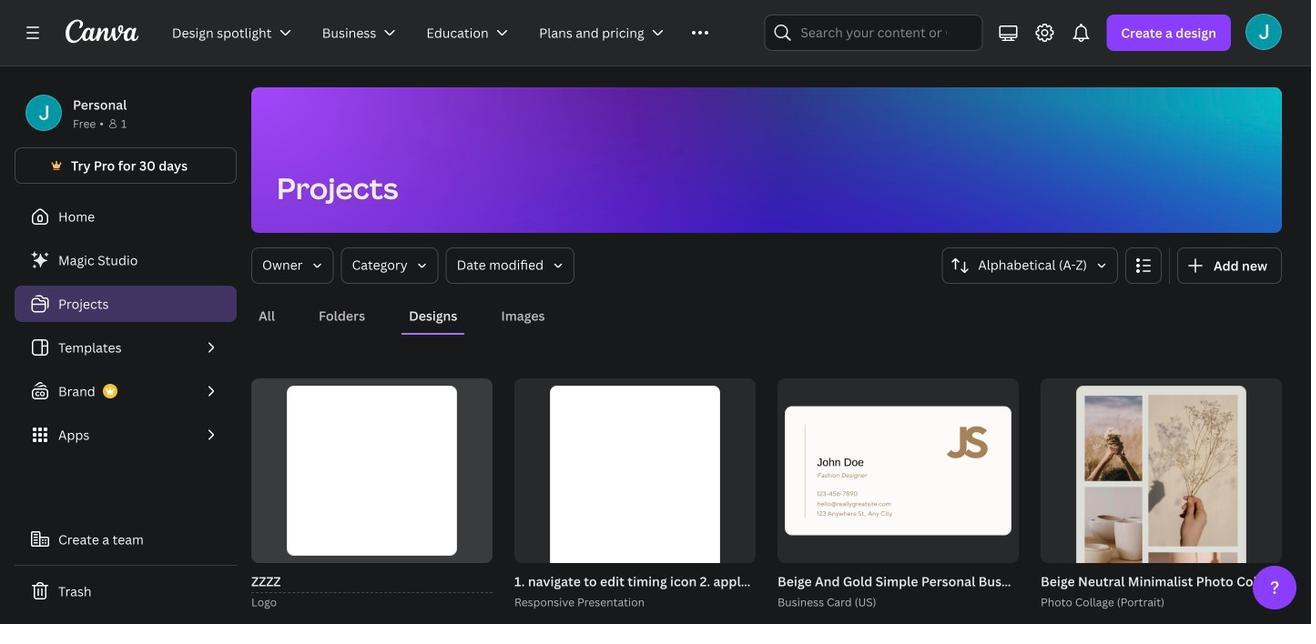 Task type: describe. For each thing, give the bounding box(es) containing it.
Category button
[[341, 248, 439, 284]]

5 group from the left
[[774, 379, 1019, 612]]

jacob rogers image
[[1245, 13, 1282, 50]]

2 group from the left
[[251, 379, 493, 563]]

6 group from the left
[[1037, 379, 1282, 625]]

1 group from the left
[[248, 379, 493, 612]]

Search search field
[[801, 15, 946, 50]]

Date modified button
[[446, 248, 575, 284]]

Owner button
[[251, 248, 334, 284]]

7 group from the left
[[1041, 379, 1282, 625]]

none field inside group
[[251, 571, 493, 593]]



Task type: locate. For each thing, give the bounding box(es) containing it.
None field
[[251, 571, 493, 593]]

top level navigation element
[[160, 15, 720, 51], [160, 15, 720, 51]]

3 group from the left
[[511, 379, 756, 625]]

4 group from the left
[[514, 379, 756, 625]]

None search field
[[764, 15, 983, 51]]

list
[[15, 242, 237, 453]]

group
[[248, 379, 493, 612], [251, 379, 493, 563], [511, 379, 756, 625], [514, 379, 756, 625], [774, 379, 1019, 612], [1037, 379, 1282, 625], [1041, 379, 1282, 625]]

Sort by button
[[942, 248, 1118, 284]]



Task type: vqa. For each thing, say whether or not it's contained in the screenshot.
fifth "group" from the right
yes



